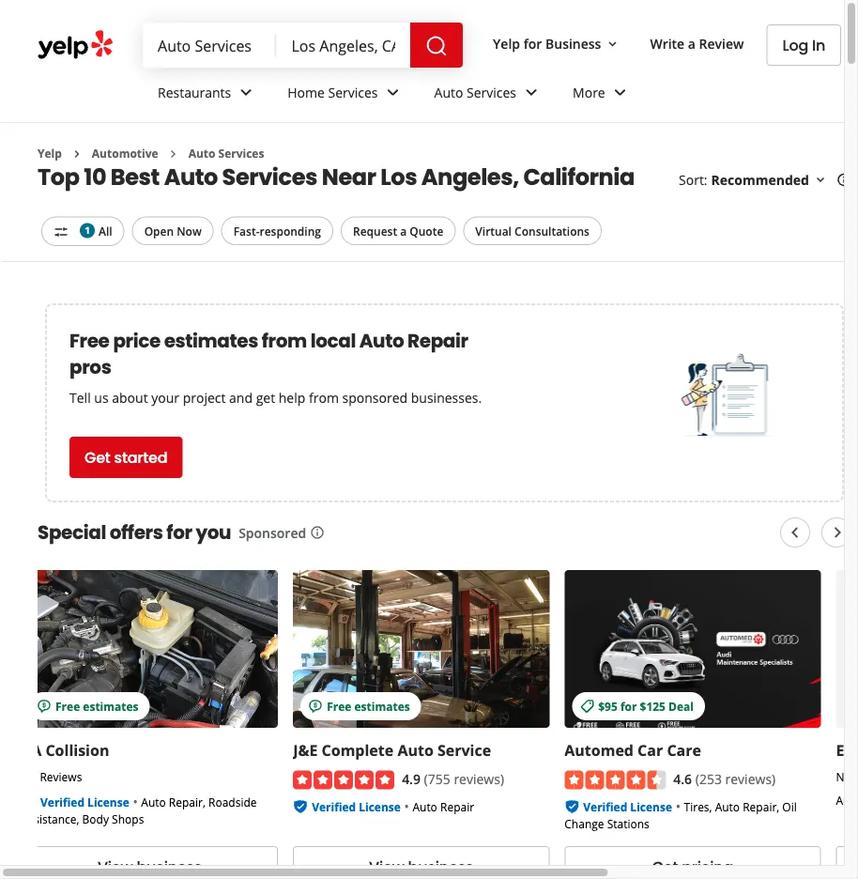 Task type: describe. For each thing, give the bounding box(es) containing it.
Near text field
[[292, 35, 396, 55]]

oil
[[783, 800, 797, 815]]

Find text field
[[158, 35, 262, 55]]

business categories element
[[143, 68, 859, 122]]

fast-responding
[[234, 223, 321, 239]]

in
[[813, 35, 826, 56]]

auto inside tires, auto repair, oil change stations
[[716, 800, 740, 815]]

sponsored
[[239, 524, 306, 541]]

1 vertical spatial repair
[[441, 800, 475, 815]]

0 horizontal spatial auto services
[[189, 146, 264, 161]]

automed car care link
[[565, 740, 702, 760]]

sponsored
[[342, 388, 408, 406]]

evo no r auto
[[837, 740, 859, 808]]

16 info v2 image for special offers for you
[[310, 525, 325, 540]]

repair, inside tires, auto repair, oil change stations
[[743, 800, 780, 815]]

log in
[[783, 35, 826, 56]]

0 vertical spatial from
[[262, 328, 307, 354]]

open
[[144, 223, 174, 239]]

home services link
[[273, 68, 420, 122]]

0 horizontal spatial for
[[167, 519, 192, 546]]

16 chevron down v2 image for recommended
[[814, 173, 829, 188]]

special
[[38, 519, 106, 546]]

assistance,
[[22, 811, 79, 827]]

you
[[196, 519, 231, 546]]

ca collision no reviews
[[22, 740, 109, 785]]

get pricing
[[653, 857, 734, 878]]

4.9 star rating image
[[293, 771, 395, 790]]

pricing
[[682, 857, 734, 878]]

review
[[700, 34, 745, 52]]

body
[[82, 811, 109, 827]]

verified for automed car care
[[584, 800, 628, 815]]

license for j&e complete auto service
[[359, 800, 401, 815]]

care
[[667, 740, 702, 760]]

auto inside business categories element
[[435, 83, 464, 101]]

auto down (755
[[413, 800, 438, 815]]

verified license button for j&e complete auto service
[[312, 798, 401, 816]]

write
[[651, 34, 685, 52]]

request a quote button
[[341, 216, 456, 245]]

ca
[[22, 740, 42, 760]]

repair, inside auto repair, roadside assistance, body shops
[[169, 795, 206, 810]]

r
[[855, 769, 859, 785]]

auto repair
[[413, 800, 475, 815]]

1 all
[[85, 223, 112, 239]]

4.9 (755 reviews)
[[402, 770, 505, 788]]

24 chevron down v2 image for auto services
[[521, 81, 543, 104]]

free inside the free price estimates from local auto repair pros tell us about your project and get help from sponsored businesses.
[[70, 328, 109, 354]]

log in link
[[767, 24, 842, 66]]

automotive link
[[92, 146, 158, 161]]

24 chevron down v2 image for home services
[[382, 81, 404, 104]]

home
[[288, 83, 325, 101]]

restaurants
[[158, 83, 231, 101]]

0 horizontal spatial verified
[[40, 795, 85, 810]]

recommended
[[712, 171, 810, 189]]

yelp for business
[[493, 34, 602, 52]]

(253
[[696, 770, 722, 788]]

tires,
[[684, 800, 713, 815]]

16 free estimates v2 image
[[37, 699, 52, 714]]

estimates inside the free price estimates from local auto repair pros tell us about your project and get help from sponsored businesses.
[[164, 328, 258, 354]]

automotive
[[92, 146, 158, 161]]

virtual
[[476, 223, 512, 239]]

get for get pricing
[[653, 857, 679, 878]]

16 info v2 image for top 10 best auto services near los angeles, california
[[837, 173, 852, 188]]

no inside evo no r auto
[[837, 769, 852, 785]]

get started button
[[70, 437, 183, 478]]

(755
[[424, 770, 451, 788]]

none field the find
[[158, 35, 262, 55]]

16 verified v2 image for j&e complete auto service
[[293, 800, 308, 815]]

0 horizontal spatial verified license button
[[40, 793, 129, 811]]

stations
[[608, 816, 650, 832]]

4.6 (253 reviews)
[[674, 770, 776, 788]]

about
[[112, 388, 148, 406]]

services down restaurants link
[[218, 146, 264, 161]]

more link
[[558, 68, 647, 122]]

and
[[229, 388, 253, 406]]

verified license for automed car care
[[584, 800, 673, 815]]

$95 for $125 deal link
[[565, 570, 822, 728]]

special offers for you
[[38, 519, 231, 546]]

next image
[[827, 521, 850, 544]]

best
[[111, 161, 160, 193]]

local
[[311, 328, 356, 354]]

1 horizontal spatial from
[[309, 388, 339, 406]]

a for write
[[688, 34, 696, 52]]

quote
[[410, 223, 444, 239]]

4.9
[[402, 770, 421, 788]]

price
[[113, 328, 161, 354]]

for for yelp
[[524, 34, 542, 52]]

home services
[[288, 83, 378, 101]]

free estimates link for ca collision
[[22, 570, 278, 728]]

tell
[[70, 388, 91, 406]]

24 chevron down v2 image for more
[[609, 81, 632, 104]]

fast-responding button
[[221, 216, 333, 245]]

collision
[[45, 740, 109, 760]]

virtual consultations
[[476, 223, 590, 239]]

all
[[99, 223, 112, 239]]

16 chevron down v2 image for yelp for business
[[605, 36, 620, 51]]

businesses.
[[411, 388, 482, 406]]

reviews) for automed car care
[[726, 770, 776, 788]]

services up fast-responding
[[222, 161, 318, 193]]

your
[[151, 388, 179, 406]]

angeles,
[[422, 161, 519, 193]]

request a quote
[[353, 223, 444, 239]]

business for ca collision
[[137, 857, 202, 878]]

virtual consultations button
[[463, 216, 602, 245]]

yelp for business button
[[486, 26, 628, 60]]

view business for ca collision
[[98, 857, 202, 878]]



Task type: vqa. For each thing, say whether or not it's contained in the screenshot.
Tires,
yes



Task type: locate. For each thing, give the bounding box(es) containing it.
reviews
[[40, 769, 82, 785]]

16 info v2 image
[[837, 173, 852, 188], [310, 525, 325, 540]]

24 chevron down v2 image right "more"
[[609, 81, 632, 104]]

auto up shops
[[141, 795, 166, 810]]

verified license down 4.9 star rating image
[[312, 800, 401, 815]]

1
[[85, 224, 90, 237]]

16 chevron right v2 image for auto services
[[166, 146, 181, 161]]

1 horizontal spatial reviews)
[[726, 770, 776, 788]]

project
[[183, 388, 226, 406]]

yelp link
[[38, 146, 62, 161]]

free estimates up collision at the left bottom
[[55, 698, 139, 714]]

yelp
[[493, 34, 521, 52], [38, 146, 62, 161]]

reviews) down service
[[454, 770, 505, 788]]

a left the quote
[[400, 223, 407, 239]]

free estimates for ca collision
[[55, 698, 139, 714]]

a for request
[[400, 223, 407, 239]]

write a review link
[[643, 26, 752, 60]]

deal
[[669, 698, 694, 714]]

free price estimates from local auto repair pros image
[[682, 349, 775, 443]]

24 chevron down v2 image right home services
[[382, 81, 404, 104]]

1 horizontal spatial free estimates link
[[293, 570, 550, 728]]

16 verified v2 image
[[293, 800, 308, 815], [565, 800, 580, 815]]

16 info v2 image right sponsored
[[310, 525, 325, 540]]

16 deal v2 image
[[580, 699, 595, 714]]

get
[[256, 388, 275, 406]]

verified license button
[[40, 793, 129, 811], [312, 798, 401, 816], [584, 798, 673, 816]]

view down shops
[[98, 857, 133, 878]]

estimates up j&e complete auto service link
[[355, 698, 410, 714]]

16 chevron right v2 image right 'best'
[[166, 146, 181, 161]]

for left business
[[524, 34, 542, 52]]

24 chevron down v2 image down 'yelp for business'
[[521, 81, 543, 104]]

no left r
[[837, 769, 852, 785]]

4.6
[[674, 770, 693, 788]]

none field up restaurants on the top left
[[158, 35, 262, 55]]

16 chevron down v2 image right business
[[605, 36, 620, 51]]

1 free estimates link from the left
[[22, 570, 278, 728]]

0 horizontal spatial free estimates
[[55, 698, 139, 714]]

2 reviews) from the left
[[726, 770, 776, 788]]

0 horizontal spatial 24 chevron down v2 image
[[382, 81, 404, 104]]

0 horizontal spatial license
[[87, 795, 129, 810]]

0 horizontal spatial 16 chevron right v2 image
[[69, 146, 84, 161]]

open now button
[[132, 216, 214, 245]]

estimates up the project
[[164, 328, 258, 354]]

repair, left oil
[[743, 800, 780, 815]]

2 16 verified v2 image from the left
[[565, 800, 580, 815]]

1 horizontal spatial 16 info v2 image
[[837, 173, 852, 188]]

24 chevron down v2 image inside more link
[[609, 81, 632, 104]]

verified
[[40, 795, 85, 810], [312, 800, 356, 815], [584, 800, 628, 815]]

16 free estimates v2 image
[[308, 699, 323, 714]]

1 horizontal spatial view business
[[369, 857, 474, 878]]

0 vertical spatial 16 info v2 image
[[837, 173, 852, 188]]

estimates up collision at the left bottom
[[83, 698, 139, 714]]

log
[[783, 35, 809, 56]]

0 vertical spatial 16 chevron down v2 image
[[605, 36, 620, 51]]

1 view business link from the left
[[22, 847, 278, 879]]

repair,
[[169, 795, 206, 810], [743, 800, 780, 815]]

0 horizontal spatial free estimates link
[[22, 570, 278, 728]]

business down shops
[[137, 857, 202, 878]]

1 vertical spatial 16 info v2 image
[[310, 525, 325, 540]]

0 horizontal spatial view
[[98, 857, 133, 878]]

$125
[[640, 698, 666, 714]]

reviews) right (253
[[726, 770, 776, 788]]

auto right local on the left of the page
[[360, 328, 404, 354]]

view for j&e complete auto service
[[369, 857, 405, 878]]

complete
[[322, 740, 394, 760]]

get inside get started button
[[85, 447, 110, 468]]

view business
[[98, 857, 202, 878], [369, 857, 474, 878]]

1 horizontal spatial none field
[[292, 35, 396, 55]]

1 horizontal spatial yelp
[[493, 34, 521, 52]]

1 vertical spatial yelp
[[38, 146, 62, 161]]

a right the write
[[688, 34, 696, 52]]

yelp left 10
[[38, 146, 62, 161]]

1 horizontal spatial view
[[369, 857, 405, 878]]

2 business from the left
[[408, 857, 474, 878]]

$95
[[599, 698, 618, 714]]

verified for j&e complete auto service
[[312, 800, 356, 815]]

view business down auto repair
[[369, 857, 474, 878]]

0 horizontal spatial view business
[[98, 857, 202, 878]]

2 horizontal spatial estimates
[[355, 698, 410, 714]]

search image
[[426, 35, 448, 57]]

services right home
[[328, 83, 378, 101]]

pros
[[70, 354, 111, 380]]

2 no from the left
[[837, 769, 852, 785]]

yelp for yelp for business
[[493, 34, 521, 52]]

free estimates for j&e complete auto service
[[327, 698, 410, 714]]

auto services link down search icon
[[420, 68, 558, 122]]

1 horizontal spatial repair,
[[743, 800, 780, 815]]

0 horizontal spatial yelp
[[38, 146, 62, 161]]

0 horizontal spatial 16 info v2 image
[[310, 525, 325, 540]]

estimates for j&e complete auto service
[[355, 698, 410, 714]]

get started
[[85, 447, 168, 468]]

2 24 chevron down v2 image from the left
[[521, 81, 543, 104]]

1 horizontal spatial verified license
[[312, 800, 401, 815]]

0 horizontal spatial no
[[22, 769, 37, 785]]

from left local on the left of the page
[[262, 328, 307, 354]]

2 free estimates link from the left
[[293, 570, 550, 728]]

24 chevron down v2 image inside restaurants link
[[235, 81, 258, 104]]

1 horizontal spatial 24 chevron down v2 image
[[609, 81, 632, 104]]

0 horizontal spatial auto services link
[[189, 146, 264, 161]]

free estimates link
[[22, 570, 278, 728], [293, 570, 550, 728]]

evo link
[[837, 740, 859, 760]]

now
[[177, 223, 202, 239]]

filters group
[[38, 216, 606, 246]]

auto repair, roadside assistance, body shops
[[22, 795, 257, 827]]

24 chevron down v2 image inside auto services link
[[521, 81, 543, 104]]

0 vertical spatial a
[[688, 34, 696, 52]]

from
[[262, 328, 307, 354], [309, 388, 339, 406]]

1 horizontal spatial 24 chevron down v2 image
[[521, 81, 543, 104]]

roadside
[[209, 795, 257, 810]]

free estimates up complete
[[327, 698, 410, 714]]

consultations
[[515, 223, 590, 239]]

24 chevron down v2 image
[[235, 81, 258, 104], [521, 81, 543, 104]]

2 free estimates from the left
[[327, 698, 410, 714]]

help
[[279, 388, 306, 406]]

1 vertical spatial auto services
[[189, 146, 264, 161]]

sort:
[[679, 171, 708, 189]]

16 chevron down v2 image
[[605, 36, 620, 51], [814, 173, 829, 188]]

get pricing button
[[565, 847, 822, 879]]

restaurants link
[[143, 68, 273, 122]]

16 verified v2 image for automed car care
[[565, 800, 580, 815]]

repair
[[408, 328, 468, 354], [441, 800, 475, 815]]

verified license up body
[[40, 795, 129, 810]]

for for $95
[[621, 698, 637, 714]]

repair, left roadside at the left bottom of the page
[[169, 795, 206, 810]]

1 horizontal spatial get
[[653, 857, 679, 878]]

None search field
[[143, 23, 467, 68]]

1 horizontal spatial estimates
[[164, 328, 258, 354]]

1 horizontal spatial view business link
[[293, 847, 550, 879]]

0 horizontal spatial business
[[137, 857, 202, 878]]

1 horizontal spatial auto services link
[[420, 68, 558, 122]]

1 reviews) from the left
[[454, 770, 505, 788]]

none field near
[[292, 35, 396, 55]]

1 horizontal spatial license
[[359, 800, 401, 815]]

1 24 chevron down v2 image from the left
[[382, 81, 404, 104]]

view business link for j&e complete auto service
[[293, 847, 550, 879]]

10
[[84, 161, 106, 193]]

for
[[524, 34, 542, 52], [167, 519, 192, 546], [621, 698, 637, 714]]

license down 4.9 star rating image
[[359, 800, 401, 815]]

free for j&e complete auto service
[[327, 698, 352, 714]]

automed car care
[[565, 740, 702, 760]]

get left started on the bottom left of page
[[85, 447, 110, 468]]

california
[[524, 161, 635, 193]]

evo
[[837, 740, 859, 760]]

16 chevron right v2 image for automotive
[[69, 146, 84, 161]]

view business down shops
[[98, 857, 202, 878]]

24 chevron down v2 image for restaurants
[[235, 81, 258, 104]]

a inside button
[[400, 223, 407, 239]]

0 horizontal spatial view business link
[[22, 847, 278, 879]]

free estimates
[[55, 698, 139, 714], [327, 698, 410, 714]]

1 vertical spatial get
[[653, 857, 679, 878]]

1 vertical spatial for
[[167, 519, 192, 546]]

0 horizontal spatial 16 verified v2 image
[[293, 800, 308, 815]]

auto services link down restaurants link
[[189, 146, 264, 161]]

auto down restaurants link
[[189, 146, 216, 161]]

16 verified v2 image down 4.9 star rating image
[[293, 800, 308, 815]]

0 horizontal spatial estimates
[[83, 698, 139, 714]]

services down 'yelp for business'
[[467, 83, 517, 101]]

1 horizontal spatial 16 verified v2 image
[[565, 800, 580, 815]]

write a review
[[651, 34, 745, 52]]

0 horizontal spatial get
[[85, 447, 110, 468]]

0 horizontal spatial repair,
[[169, 795, 206, 810]]

verified license button down 4.9 star rating image
[[312, 798, 401, 816]]

view business link
[[22, 847, 278, 879], [293, 847, 550, 879]]

no down ca
[[22, 769, 37, 785]]

repair up businesses.
[[408, 328, 468, 354]]

j&e complete auto service
[[293, 740, 491, 760]]

j&e complete auto service link
[[293, 740, 491, 760]]

license up the stations on the right of page
[[631, 800, 673, 815]]

previous image
[[784, 521, 806, 544]]

4.6 star rating image
[[565, 771, 666, 790]]

from right help at the top left
[[309, 388, 339, 406]]

repair inside the free price estimates from local auto repair pros tell us about your project and get help from sponsored businesses.
[[408, 328, 468, 354]]

responding
[[260, 223, 321, 239]]

16 chevron right v2 image
[[69, 146, 84, 161], [166, 146, 181, 161]]

for right $95
[[621, 698, 637, 714]]

24 chevron down v2 image
[[382, 81, 404, 104], [609, 81, 632, 104]]

2 view from the left
[[369, 857, 405, 878]]

for inside button
[[524, 34, 542, 52]]

16 chevron right v2 image right yelp link
[[69, 146, 84, 161]]

yelp up business categories element in the top of the page
[[493, 34, 521, 52]]

1 horizontal spatial 16 chevron down v2 image
[[814, 173, 829, 188]]

1 horizontal spatial for
[[524, 34, 542, 52]]

0 horizontal spatial 24 chevron down v2 image
[[235, 81, 258, 104]]

1 horizontal spatial no
[[837, 769, 852, 785]]

shops
[[112, 811, 144, 827]]

0 vertical spatial for
[[524, 34, 542, 52]]

1 horizontal spatial verified license button
[[312, 798, 401, 816]]

0 horizontal spatial 16 chevron down v2 image
[[605, 36, 620, 51]]

2 horizontal spatial license
[[631, 800, 673, 815]]

services
[[328, 83, 378, 101], [467, 83, 517, 101], [218, 146, 264, 161], [222, 161, 318, 193]]

1 business from the left
[[137, 857, 202, 878]]

16 chevron down v2 image inside the yelp for business button
[[605, 36, 620, 51]]

view business link down shops
[[22, 847, 278, 879]]

1 horizontal spatial business
[[408, 857, 474, 878]]

license for automed car care
[[631, 800, 673, 815]]

1 no from the left
[[22, 769, 37, 785]]

request
[[353, 223, 398, 239]]

none field up home services
[[292, 35, 396, 55]]

2 view business from the left
[[369, 857, 474, 878]]

yelp inside button
[[493, 34, 521, 52]]

verified up change
[[584, 800, 628, 815]]

auto services link
[[420, 68, 558, 122], [189, 146, 264, 161]]

auto
[[435, 83, 464, 101], [189, 146, 216, 161], [164, 161, 218, 193], [360, 328, 404, 354], [398, 740, 434, 760], [837, 792, 859, 808], [141, 795, 166, 810], [413, 800, 438, 815], [716, 800, 740, 815]]

0 horizontal spatial none field
[[158, 35, 262, 55]]

1 vertical spatial auto services link
[[189, 146, 264, 161]]

no inside ca collision no reviews
[[22, 769, 37, 785]]

free right 16 free estimates v2 image
[[55, 698, 80, 714]]

for left you on the bottom left
[[167, 519, 192, 546]]

offers
[[110, 519, 163, 546]]

1 vertical spatial from
[[309, 388, 339, 406]]

0 horizontal spatial from
[[262, 328, 307, 354]]

verified license button up body
[[40, 793, 129, 811]]

free estimates link for j&e complete auto service
[[293, 570, 550, 728]]

get left pricing
[[653, 857, 679, 878]]

0 horizontal spatial reviews)
[[454, 770, 505, 788]]

business
[[137, 857, 202, 878], [408, 857, 474, 878]]

auto up now
[[164, 161, 218, 193]]

verified down 4.9 star rating image
[[312, 800, 356, 815]]

view business link down auto repair
[[293, 847, 550, 879]]

2 16 chevron right v2 image from the left
[[166, 146, 181, 161]]

0 horizontal spatial a
[[400, 223, 407, 239]]

recommended button
[[712, 171, 829, 189]]

reviews) for j&e complete auto service
[[454, 770, 505, 788]]

1 horizontal spatial a
[[688, 34, 696, 52]]

1 16 chevron right v2 image from the left
[[69, 146, 84, 161]]

1 24 chevron down v2 image from the left
[[235, 81, 258, 104]]

16 verified v2 image up change
[[565, 800, 580, 815]]

None field
[[158, 35, 262, 55], [292, 35, 396, 55]]

2 horizontal spatial verified license
[[584, 800, 673, 815]]

16 filter v2 image
[[54, 224, 69, 239]]

1 horizontal spatial free estimates
[[327, 698, 410, 714]]

ca collision link
[[22, 740, 109, 760]]

a
[[688, 34, 696, 52], [400, 223, 407, 239]]

0 vertical spatial yelp
[[493, 34, 521, 52]]

automed
[[565, 740, 634, 760]]

los
[[381, 161, 417, 193]]

get for get started
[[85, 447, 110, 468]]

auto down search icon
[[435, 83, 464, 101]]

j&e
[[293, 740, 318, 760]]

2 horizontal spatial verified
[[584, 800, 628, 815]]

auto services inside business categories element
[[435, 83, 517, 101]]

16 chevron down v2 image inside recommended 'dropdown button'
[[814, 173, 829, 188]]

open now
[[144, 223, 202, 239]]

free
[[70, 328, 109, 354], [55, 698, 80, 714], [327, 698, 352, 714]]

estimates for ca collision
[[83, 698, 139, 714]]

16 info v2 image right recommended 'dropdown button' at the top right of the page
[[837, 173, 852, 188]]

auto up "4.9"
[[398, 740, 434, 760]]

1 16 verified v2 image from the left
[[293, 800, 308, 815]]

top 10 best auto services near los angeles, california
[[38, 161, 635, 193]]

free right 16 free estimates v2 icon
[[327, 698, 352, 714]]

auto down 4.6 (253 reviews)
[[716, 800, 740, 815]]

2 24 chevron down v2 image from the left
[[609, 81, 632, 104]]

1 view business from the left
[[98, 857, 202, 878]]

repair down 4.9 (755 reviews)
[[441, 800, 475, 815]]

2 none field from the left
[[292, 35, 396, 55]]

1 horizontal spatial verified
[[312, 800, 356, 815]]

get inside get pricing button
[[653, 857, 679, 878]]

get
[[85, 447, 110, 468], [653, 857, 679, 878]]

2 view business link from the left
[[293, 847, 550, 879]]

auto services down restaurants link
[[189, 146, 264, 161]]

16 chevron down v2 image right recommended
[[814, 173, 829, 188]]

free for ca collision
[[55, 698, 80, 714]]

yelp for yelp link
[[38, 146, 62, 161]]

auto inside auto repair, roadside assistance, body shops
[[141, 795, 166, 810]]

auto services down search icon
[[435, 83, 517, 101]]

view business link for ca collision
[[22, 847, 278, 879]]

1 horizontal spatial 16 chevron right v2 image
[[166, 146, 181, 161]]

1 none field from the left
[[158, 35, 262, 55]]

2 horizontal spatial verified license button
[[584, 798, 673, 816]]

license up body
[[87, 795, 129, 810]]

0 vertical spatial repair
[[408, 328, 468, 354]]

0 vertical spatial auto services link
[[420, 68, 558, 122]]

top
[[38, 161, 79, 193]]

free left price
[[70, 328, 109, 354]]

tires, auto repair, oil change stations
[[565, 800, 797, 832]]

verified up assistance,
[[40, 795, 85, 810]]

verified license for j&e complete auto service
[[312, 800, 401, 815]]

verified license button for automed car care
[[584, 798, 673, 816]]

1 view from the left
[[98, 857, 133, 878]]

business for j&e complete auto service
[[408, 857, 474, 878]]

view business for j&e complete auto service
[[369, 857, 474, 878]]

2 vertical spatial for
[[621, 698, 637, 714]]

change
[[565, 816, 605, 832]]

business down auto repair
[[408, 857, 474, 878]]

1 free estimates from the left
[[55, 698, 139, 714]]

auto inside the free price estimates from local auto repair pros tell us about your project and get help from sponsored businesses.
[[360, 328, 404, 354]]

estimates
[[164, 328, 258, 354], [83, 698, 139, 714], [355, 698, 410, 714]]

0 vertical spatial get
[[85, 447, 110, 468]]

verified license up the stations on the right of page
[[584, 800, 673, 815]]

1 vertical spatial 16 chevron down v2 image
[[814, 173, 829, 188]]

near
[[322, 161, 376, 193]]

1 vertical spatial a
[[400, 223, 407, 239]]

view for ca collision
[[98, 857, 133, 878]]

us
[[94, 388, 109, 406]]

24 chevron down v2 image inside home services link
[[382, 81, 404, 104]]

view down "4.9"
[[369, 857, 405, 878]]

verified license
[[40, 795, 129, 810], [312, 800, 401, 815], [584, 800, 673, 815]]

0 horizontal spatial verified license
[[40, 795, 129, 810]]

auto down r
[[837, 792, 859, 808]]

1 horizontal spatial auto services
[[435, 83, 517, 101]]

0 vertical spatial auto services
[[435, 83, 517, 101]]

fast-
[[234, 223, 260, 239]]

verified license button up the stations on the right of page
[[584, 798, 673, 816]]

24 chevron down v2 image right restaurants on the top left
[[235, 81, 258, 104]]

2 horizontal spatial for
[[621, 698, 637, 714]]



